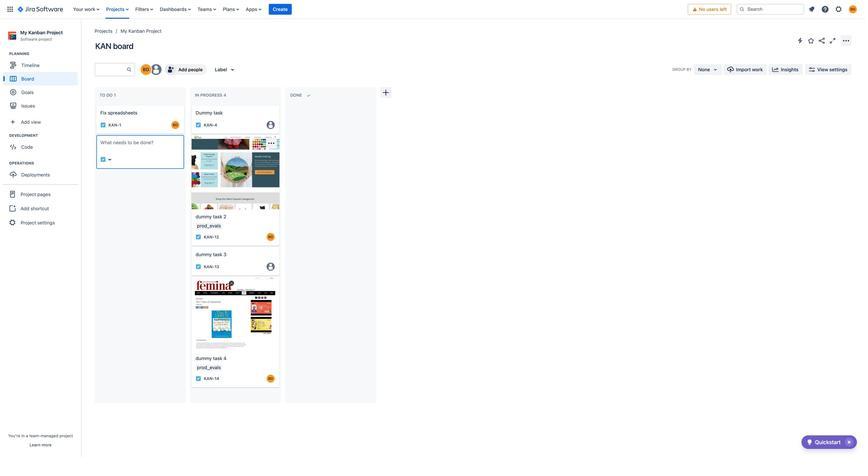 Task type: describe. For each thing, give the bounding box(es) containing it.
create column image
[[382, 89, 390, 97]]

primary element
[[4, 0, 689, 19]]

appswitcher icon image
[[6, 5, 14, 13]]

1 vertical spatial create issue image
[[187, 243, 195, 251]]

1 horizontal spatial list
[[806, 3, 862, 15]]

star kan board image
[[808, 37, 816, 45]]

check image
[[806, 439, 815, 447]]

2 vertical spatial create issue image
[[187, 272, 195, 281]]

automations menu button icon image
[[797, 37, 805, 45]]

0 horizontal spatial list
[[70, 0, 689, 19]]

view settings image
[[809, 66, 817, 74]]

help image
[[822, 5, 830, 13]]

settings image
[[836, 5, 844, 13]]

1 create issue image from the top
[[187, 101, 195, 109]]

What needs to be done? - Press the "Enter" key to submit or the "Escape" key to cancel. text field
[[100, 139, 180, 153]]

add people image
[[166, 66, 175, 74]]

heading for planning image at the left of page
[[9, 51, 81, 57]]

heading for the operations image
[[9, 161, 81, 166]]

sidebar navigation image
[[74, 27, 89, 41]]

operations image
[[1, 159, 9, 168]]

enter full screen image
[[829, 37, 838, 45]]

goal image
[[10, 89, 16, 95]]

group for planning image at the left of page
[[3, 51, 81, 115]]



Task type: vqa. For each thing, say whether or not it's contained in the screenshot.
Create issue icon
yes



Task type: locate. For each thing, give the bounding box(es) containing it.
2 create issue image from the top
[[187, 131, 195, 139]]

to do element
[[100, 93, 117, 98]]

2 heading from the top
[[9, 133, 81, 138]]

banner
[[0, 0, 866, 19]]

search image
[[740, 7, 746, 12]]

None search field
[[737, 4, 805, 15]]

Search this board text field
[[95, 64, 127, 76]]

group for development "image"
[[3, 133, 81, 156]]

planning image
[[1, 50, 9, 58]]

sidebar element
[[0, 19, 81, 458]]

create issue image
[[92, 101, 100, 109], [187, 243, 195, 251], [187, 272, 195, 281]]

more actions image
[[843, 37, 851, 45]]

jira software image
[[18, 5, 63, 13], [18, 5, 63, 13]]

0 vertical spatial create issue image
[[92, 101, 100, 109]]

notifications image
[[808, 5, 817, 13]]

1 vertical spatial heading
[[9, 133, 81, 138]]

0 vertical spatial heading
[[9, 51, 81, 57]]

your profile and settings image
[[850, 5, 858, 13]]

group for the operations image
[[3, 161, 81, 184]]

dismiss quickstart image
[[845, 437, 855, 448]]

in progress element
[[195, 93, 228, 98]]

heading for development "image"
[[9, 133, 81, 138]]

2 vertical spatial heading
[[9, 161, 81, 166]]

list item
[[269, 0, 292, 19]]

task image
[[100, 122, 106, 128], [196, 122, 201, 128], [100, 157, 106, 162], [196, 235, 201, 240], [196, 264, 201, 270], [196, 376, 201, 382]]

group
[[3, 51, 81, 115], [3, 133, 81, 156], [3, 161, 81, 184], [3, 184, 78, 232]]

0 vertical spatial create issue image
[[187, 101, 195, 109]]

1 vertical spatial create issue image
[[187, 131, 195, 139]]

3 heading from the top
[[9, 161, 81, 166]]

list
[[70, 0, 689, 19], [806, 3, 862, 15]]

heading
[[9, 51, 81, 57], [9, 133, 81, 138], [9, 161, 81, 166]]

Search field
[[737, 4, 805, 15]]

import image
[[727, 66, 735, 74]]

1 heading from the top
[[9, 51, 81, 57]]

more actions for kan-12 dummy task 2 image
[[268, 139, 276, 147]]

create issue image
[[187, 101, 195, 109], [187, 131, 195, 139]]

development image
[[1, 132, 9, 140]]



